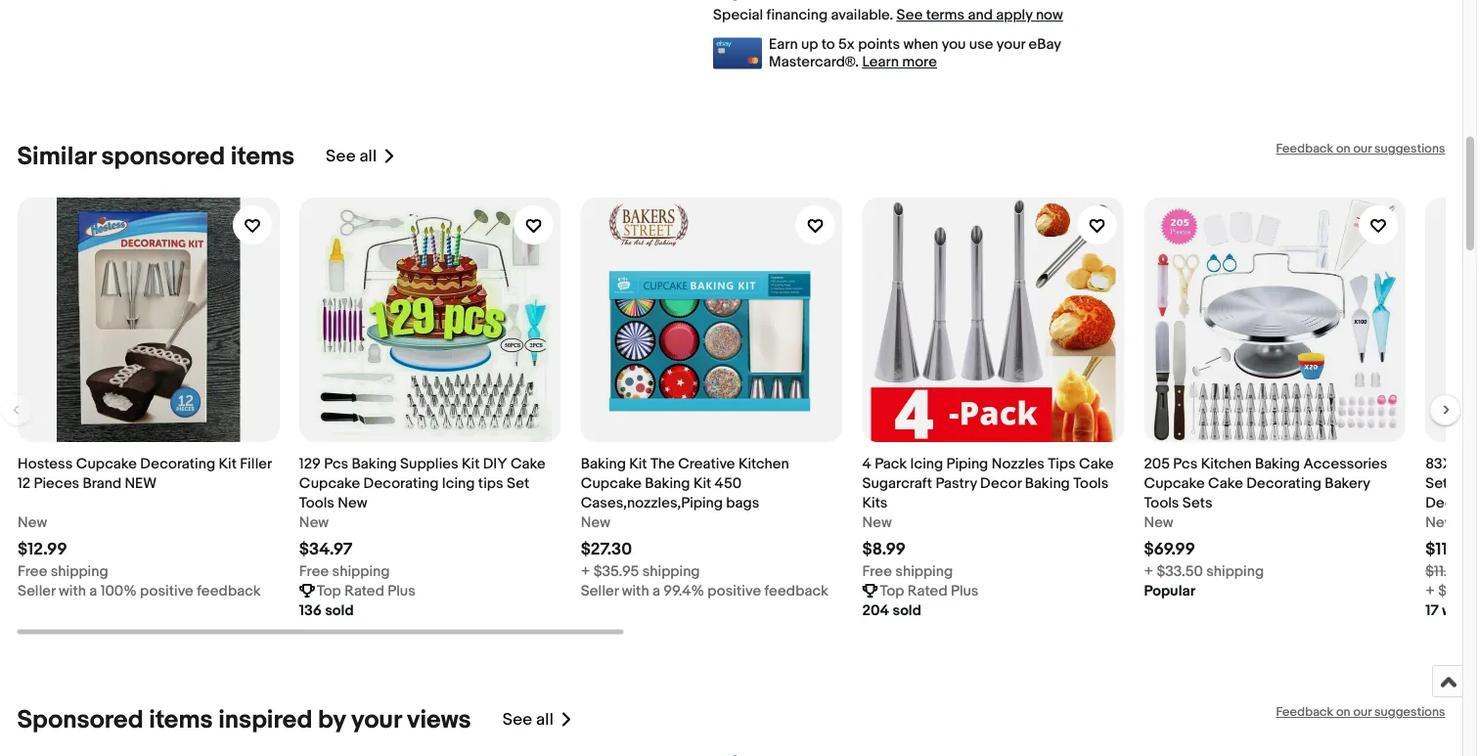 Task type: describe. For each thing, give the bounding box(es) containing it.
$11.39 text field
[[1426, 539, 1471, 560]]

83x
[[1426, 455, 1453, 472]]

icing inside the 129 pcs baking supplies kit diy cake cupcake decorating icing tips set tools new new $34.97 free shipping
[[442, 474, 475, 492]]

cake inside 205 pcs kitchen baking accessories cupcake cake decorating bakery tools sets new $69.99 + $33.50 shipping popular
[[1208, 474, 1243, 492]]

kit inside the 129 pcs baking supplies kit diy cake cupcake decorating icing tips set tools new new $34.97 free shipping
[[461, 455, 479, 472]]

$33.50
[[1157, 562, 1203, 580]]

Popular text field
[[1144, 581, 1196, 600]]

bakery
[[1325, 474, 1370, 492]]

see terms and apply now link
[[897, 6, 1064, 24]]

136
[[299, 601, 321, 619]]

similar
[[17, 141, 96, 172]]

sugarcraft
[[862, 474, 932, 492]]

new inside "83x cak new $11.39 $11.99 + $3.00  17 watch"
[[1426, 513, 1455, 531]]

0 horizontal spatial your
[[351, 705, 402, 736]]

205
[[1144, 455, 1170, 472]]

99.4%
[[663, 582, 704, 599]]

with inside baking kit the creative kitchen cupcake baking kit 450 cases,nozzles,piping bags new $27.30 + $35.95 shipping seller with a 99.4% positive feedback
[[622, 582, 649, 599]]

$11.99
[[1426, 562, 1464, 580]]

baking down the
[[645, 474, 690, 492]]

feedback inside baking kit the creative kitchen cupcake baking kit 450 cases,nozzles,piping bags new $27.30 + $35.95 shipping seller with a 99.4% positive feedback
[[764, 582, 828, 599]]

our for sponsored items inspired by your views
[[1354, 705, 1372, 720]]

baking inside the '4 pack icing piping nozzles tips cake sugarcraft pastry decor baking tools kits new $8.99 free shipping'
[[1025, 474, 1070, 492]]

136 sold
[[299, 601, 353, 619]]

accessories
[[1304, 455, 1388, 472]]

pieces
[[33, 474, 79, 492]]

new text field for $8.99
[[862, 512, 892, 532]]

see for items
[[326, 146, 356, 167]]

cake for $8.99
[[1079, 455, 1114, 472]]

decorating inside the 129 pcs baking supplies kit diy cake cupcake decorating icing tips set tools new new $34.97 free shipping
[[363, 474, 438, 492]]

new inside 205 pcs kitchen baking accessories cupcake cake decorating bakery tools sets new $69.99 + $33.50 shipping popular
[[1144, 513, 1174, 531]]

baking inside the 129 pcs baking supplies kit diy cake cupcake decorating icing tips set tools new new $34.97 free shipping
[[351, 455, 397, 472]]

icing inside the '4 pack icing piping nozzles tips cake sugarcraft pastry decor baking tools kits new $8.99 free shipping'
[[910, 455, 943, 472]]

decorating inside 'hostess cupcake decorating kit filler 12 pieces brand new'
[[140, 455, 215, 472]]

new text field for $27.30
[[581, 512, 610, 532]]

free shipping text field for $8.99
[[862, 561, 953, 581]]

top for $34.97
[[316, 582, 341, 599]]

450
[[715, 474, 741, 492]]

new $12.99 free shipping seller with a 100% positive feedback
[[17, 513, 260, 599]]

supplies
[[400, 455, 458, 472]]

Seller with a 99.4% positive feedback text field
[[581, 581, 828, 600]]

plus for $34.97
[[387, 582, 415, 599]]

special
[[714, 6, 764, 24]]

plus for $8.99
[[951, 582, 979, 599]]

creative
[[678, 455, 735, 472]]

rated for $34.97
[[344, 582, 384, 599]]

sponsored items inspired by your views
[[17, 705, 471, 736]]

tools inside 205 pcs kitchen baking accessories cupcake cake decorating bakery tools sets new $69.99 + $33.50 shipping popular
[[1144, 494, 1179, 511]]

views
[[407, 705, 471, 736]]

feedback on our suggestions link for sponsored items inspired by your views
[[1277, 705, 1446, 720]]

shipping inside 205 pcs kitchen baking accessories cupcake cake decorating bakery tools sets new $69.99 + $33.50 shipping popular
[[1206, 562, 1264, 580]]

136 sold text field
[[299, 600, 353, 620]]

top rated plus for $34.97
[[316, 582, 415, 599]]

pastry
[[936, 474, 977, 492]]

cupcake inside 205 pcs kitchen baking accessories cupcake cake decorating bakery tools sets new $69.99 + $33.50 shipping popular
[[1144, 474, 1205, 492]]

kit left the
[[629, 455, 647, 472]]

100%
[[100, 582, 136, 599]]

financing
[[767, 6, 828, 24]]

kits
[[862, 494, 888, 511]]

to
[[822, 36, 836, 53]]

rated for free
[[908, 582, 948, 599]]

you
[[942, 36, 966, 53]]

special financing available. see terms and apply now
[[714, 6, 1064, 24]]

top for free
[[880, 582, 904, 599]]

new text field for $34.97
[[299, 512, 328, 532]]

watch
[[1442, 601, 1478, 619]]

$27.30 text field
[[581, 539, 632, 560]]

nozzles
[[992, 455, 1045, 472]]

$11.39
[[1426, 539, 1471, 560]]

available.
[[831, 6, 894, 24]]

shipping inside the 129 pcs baking supplies kit diy cake cupcake decorating icing tips set tools new new $34.97 free shipping
[[332, 562, 390, 580]]

see all link for sponsored items inspired by your views
[[503, 705, 573, 736]]

204
[[862, 601, 889, 619]]

see all for similar sponsored items
[[326, 146, 377, 167]]

free inside new $12.99 free shipping seller with a 100% positive feedback
[[17, 562, 47, 580]]

cupcake inside the 129 pcs baking supplies kit diy cake cupcake decorating icing tips set tools new new $34.97 free shipping
[[299, 474, 360, 492]]

0 vertical spatial see
[[897, 6, 923, 24]]

learn more
[[863, 53, 938, 71]]

paypal credit image
[[714, 0, 815, 1]]

mastercard®.
[[769, 53, 859, 71]]

pcs for $69.99
[[1173, 455, 1198, 472]]

free shipping text field for $12.99
[[17, 561, 108, 581]]

up
[[802, 36, 819, 53]]

and
[[968, 6, 993, 24]]

positive inside new $12.99 free shipping seller with a 100% positive feedback
[[140, 582, 193, 599]]

$27.30
[[581, 539, 632, 560]]

$34.97
[[299, 539, 352, 560]]

$8.99
[[862, 539, 906, 560]]

$35.95
[[593, 562, 639, 580]]

top rated plus text field for $8.99
[[880, 581, 979, 600]]

shipping inside new $12.99 free shipping seller with a 100% positive feedback
[[50, 562, 108, 580]]

205 pcs kitchen baking accessories cupcake cake decorating bakery tools sets new $69.99 + $33.50 shipping popular
[[1144, 455, 1388, 599]]

kitchen inside baking kit the creative kitchen cupcake baking kit 450 cases,nozzles,piping bags new $27.30 + $35.95 shipping seller with a 99.4% positive feedback
[[738, 455, 789, 472]]

new
[[124, 474, 156, 492]]

tools inside the 129 pcs baking supplies kit diy cake cupcake decorating icing tips set tools new new $34.97 free shipping
[[299, 494, 334, 511]]

see all for sponsored items inspired by your views
[[503, 710, 554, 731]]

17 watch text field
[[1426, 600, 1478, 620]]

positive inside baking kit the creative kitchen cupcake baking kit 450 cases,nozzles,piping bags new $27.30 + $35.95 shipping seller with a 99.4% positive feedback
[[707, 582, 761, 599]]

204 sold text field
[[862, 600, 921, 620]]

suggestions for similar sponsored items
[[1375, 141, 1446, 157]]

brand
[[82, 474, 121, 492]]

bags
[[726, 494, 759, 511]]

apply
[[997, 6, 1033, 24]]

+ for $27.30
[[581, 562, 590, 580]]

learn
[[863, 53, 899, 71]]

top rated plus text field for $34.97
[[316, 581, 415, 600]]

our for similar sponsored items
[[1354, 141, 1372, 157]]

cak
[[1456, 455, 1478, 472]]

ebay
[[1029, 36, 1061, 53]]

12
[[17, 474, 30, 492]]

filler
[[240, 455, 271, 472]]

$12.99
[[17, 539, 67, 560]]

$69.99 text field
[[1144, 539, 1195, 560]]



Task type: vqa. For each thing, say whether or not it's contained in the screenshot.
Nintendo NES
no



Task type: locate. For each thing, give the bounding box(es) containing it.
points
[[858, 36, 900, 53]]

0 horizontal spatial plus
[[387, 582, 415, 599]]

2 with from the left
[[622, 582, 649, 599]]

hostess cupcake decorating kit filler 12 pieces brand new
[[17, 455, 271, 492]]

feedback for similar sponsored items
[[1277, 141, 1334, 157]]

tools down tips
[[1073, 474, 1109, 492]]

Top Rated Plus text field
[[316, 581, 415, 600], [880, 581, 979, 600]]

2 horizontal spatial tools
[[1144, 494, 1179, 511]]

0 horizontal spatial see all text field
[[326, 146, 377, 167]]

cupcake up brand
[[76, 455, 137, 472]]

sold inside text box
[[892, 601, 921, 619]]

2 horizontal spatial +
[[1426, 582, 1435, 599]]

2 top from the left
[[880, 582, 904, 599]]

1 horizontal spatial +
[[1144, 562, 1153, 580]]

our
[[1354, 141, 1372, 157], [1354, 705, 1372, 720]]

1 feedback on our suggestions from the top
[[1277, 141, 1446, 157]]

+ down '$27.30'
[[581, 562, 590, 580]]

0 horizontal spatial top
[[316, 582, 341, 599]]

free shipping text field down $12.99 text field
[[17, 561, 108, 581]]

with down + $35.95 shipping text box
[[622, 582, 649, 599]]

shipping inside baking kit the creative kitchen cupcake baking kit 450 cases,nozzles,piping bags new $27.30 + $35.95 shipping seller with a 99.4% positive feedback
[[642, 562, 700, 580]]

new inside the '4 pack icing piping nozzles tips cake sugarcraft pastry decor baking tools kits new $8.99 free shipping'
[[862, 513, 892, 531]]

1 top rated plus text field from the left
[[316, 581, 415, 600]]

1 horizontal spatial tools
[[1073, 474, 1109, 492]]

baking inside 205 pcs kitchen baking accessories cupcake cake decorating bakery tools sets new $69.99 + $33.50 shipping popular
[[1255, 455, 1300, 472]]

pcs right 205
[[1173, 455, 1198, 472]]

0 horizontal spatial new text field
[[17, 512, 47, 532]]

4 pack icing piping nozzles tips cake sugarcraft pastry decor baking tools kits new $8.99 free shipping
[[862, 455, 1114, 580]]

1 seller from the left
[[17, 582, 55, 599]]

1 new text field from the left
[[17, 512, 47, 532]]

1 vertical spatial see
[[326, 146, 356, 167]]

top rated plus text field up 136 sold
[[316, 581, 415, 600]]

+ for $69.99
[[1144, 562, 1153, 580]]

your right by
[[351, 705, 402, 736]]

free down $8.99 text box at bottom
[[862, 562, 892, 580]]

top rated plus up the 204 sold
[[880, 582, 979, 599]]

1 plus from the left
[[387, 582, 415, 599]]

2 horizontal spatial cake
[[1208, 474, 1243, 492]]

cupcake down the 129
[[299, 474, 360, 492]]

decor
[[980, 474, 1022, 492]]

+ inside 205 pcs kitchen baking accessories cupcake cake decorating bakery tools sets new $69.99 + $33.50 shipping popular
[[1144, 562, 1153, 580]]

1 feedback from the left
[[196, 582, 260, 599]]

seller down $35.95
[[581, 582, 618, 599]]

5 shipping from the left
[[1206, 562, 1264, 580]]

$3.00
[[1438, 582, 1477, 599]]

0 horizontal spatial icing
[[442, 474, 475, 492]]

feedback on our suggestions for sponsored items inspired by your views
[[1277, 705, 1446, 720]]

baking
[[351, 455, 397, 472], [581, 455, 626, 472], [1255, 455, 1300, 472], [645, 474, 690, 492], [1025, 474, 1070, 492]]

Free shipping text field
[[17, 561, 108, 581], [862, 561, 953, 581]]

baking down tips
[[1025, 474, 1070, 492]]

shipping right $33.50
[[1206, 562, 1264, 580]]

top
[[316, 582, 341, 599], [880, 582, 904, 599]]

new text field up $11.39
[[1426, 512, 1455, 532]]

see
[[897, 6, 923, 24], [326, 146, 356, 167], [503, 710, 533, 731]]

piping
[[946, 455, 988, 472]]

17
[[1426, 601, 1439, 619]]

kit left filler
[[218, 455, 236, 472]]

2 new text field from the left
[[862, 512, 892, 532]]

2 pcs from the left
[[1173, 455, 1198, 472]]

tools left sets
[[1144, 494, 1179, 511]]

sets
[[1183, 494, 1213, 511]]

1 horizontal spatial all
[[536, 710, 554, 731]]

shipping down $8.99
[[895, 562, 953, 580]]

previous price $11.99 5% off text field
[[1426, 561, 1478, 581]]

new text field for $12.99
[[17, 512, 47, 532]]

83x cak new $11.39 $11.99 + $3.00  17 watch
[[1426, 455, 1478, 619]]

0 vertical spatial feedback on our suggestions link
[[1277, 141, 1446, 157]]

+ up 17
[[1426, 582, 1435, 599]]

204 sold
[[862, 601, 921, 619]]

feedback on our suggestions link for similar sponsored items
[[1277, 141, 1446, 157]]

1 horizontal spatial top rated plus text field
[[880, 581, 979, 600]]

0 vertical spatial see all text field
[[326, 146, 377, 167]]

plus
[[387, 582, 415, 599], [951, 582, 979, 599]]

seller inside baking kit the creative kitchen cupcake baking kit 450 cases,nozzles,piping bags new $27.30 + $35.95 shipping seller with a 99.4% positive feedback
[[581, 582, 618, 599]]

0 horizontal spatial positive
[[140, 582, 193, 599]]

Seller with a 100% positive feedback text field
[[17, 581, 260, 600]]

0 horizontal spatial top rated plus
[[316, 582, 415, 599]]

1 sold from the left
[[325, 601, 353, 619]]

0 horizontal spatial top rated plus text field
[[316, 581, 415, 600]]

1 rated from the left
[[344, 582, 384, 599]]

top up 136 sold text field
[[316, 582, 341, 599]]

0 horizontal spatial a
[[89, 582, 97, 599]]

suggestions
[[1375, 141, 1446, 157], [1375, 705, 1446, 720]]

earn up to 5x points when you use your ebay mastercard®.
[[769, 36, 1061, 71]]

kitchen up 450
[[738, 455, 789, 472]]

2 our from the top
[[1354, 705, 1372, 720]]

free down $12.99 text field
[[17, 562, 47, 580]]

0 vertical spatial feedback on our suggestions
[[1277, 141, 1446, 157]]

0 horizontal spatial kitchen
[[738, 455, 789, 472]]

5x
[[839, 36, 855, 53]]

with inside new $12.99 free shipping seller with a 100% positive feedback
[[58, 582, 86, 599]]

pcs right the 129
[[324, 455, 348, 472]]

baking left supplies
[[351, 455, 397, 472]]

1 horizontal spatial kitchen
[[1201, 455, 1252, 472]]

when
[[904, 36, 939, 53]]

0 horizontal spatial sold
[[325, 601, 353, 619]]

0 vertical spatial all
[[360, 146, 377, 167]]

0 vertical spatial icing
[[910, 455, 943, 472]]

positive right 100%
[[140, 582, 193, 599]]

cake inside the '4 pack icing piping nozzles tips cake sugarcraft pastry decor baking tools kits new $8.99 free shipping'
[[1079, 455, 1114, 472]]

similar sponsored items
[[17, 141, 295, 172]]

2 rated from the left
[[908, 582, 948, 599]]

$8.99 text field
[[862, 539, 906, 560]]

see all link
[[326, 141, 397, 172], [503, 705, 573, 736]]

see all link for similar sponsored items
[[326, 141, 397, 172]]

0 horizontal spatial with
[[58, 582, 86, 599]]

positive
[[140, 582, 193, 599], [707, 582, 761, 599]]

cupcake down 205
[[1144, 474, 1205, 492]]

cake up the set
[[510, 455, 545, 472]]

2 on from the top
[[1337, 705, 1351, 720]]

icing left the "tips"
[[442, 474, 475, 492]]

icing up sugarcraft
[[910, 455, 943, 472]]

0 horizontal spatial pcs
[[324, 455, 348, 472]]

1 kitchen from the left
[[738, 455, 789, 472]]

tools down the 129
[[299, 494, 334, 511]]

seller down $12.99 text field
[[17, 582, 55, 599]]

kitchen up sets
[[1201, 455, 1252, 472]]

1 shipping from the left
[[50, 562, 108, 580]]

1 vertical spatial your
[[351, 705, 402, 736]]

tools inside the '4 pack icing piping nozzles tips cake sugarcraft pastry decor baking tools kits new $8.99 free shipping'
[[1073, 474, 1109, 492]]

0 vertical spatial see all
[[326, 146, 377, 167]]

2 horizontal spatial decorating
[[1247, 474, 1322, 492]]

all for similar sponsored items
[[360, 146, 377, 167]]

+ $35.95 shipping text field
[[581, 561, 700, 581]]

now
[[1036, 6, 1064, 24]]

1 horizontal spatial seller
[[581, 582, 618, 599]]

2 vertical spatial see
[[503, 710, 533, 731]]

2 shipping from the left
[[332, 562, 390, 580]]

seller inside new $12.99 free shipping seller with a 100% positive feedback
[[17, 582, 55, 599]]

1 vertical spatial suggestions
[[1375, 705, 1446, 720]]

see for inspired
[[503, 710, 533, 731]]

items
[[231, 141, 295, 172], [149, 705, 213, 736]]

2 top rated plus text field from the left
[[880, 581, 979, 600]]

hostess
[[17, 455, 72, 472]]

2 new text field from the left
[[299, 512, 328, 532]]

1 top from the left
[[316, 582, 341, 599]]

0 horizontal spatial see all link
[[326, 141, 397, 172]]

1 horizontal spatial feedback
[[764, 582, 828, 599]]

cake for $34.97
[[510, 455, 545, 472]]

0 vertical spatial items
[[231, 141, 295, 172]]

feedback on our suggestions
[[1277, 141, 1446, 157], [1277, 705, 1446, 720]]

top rated plus text field up the 204 sold
[[880, 581, 979, 600]]

plus down the '4 pack icing piping nozzles tips cake sugarcraft pastry decor baking tools kits new $8.99 free shipping'
[[951, 582, 979, 599]]

0 vertical spatial see all link
[[326, 141, 397, 172]]

kit left diy in the left bottom of the page
[[461, 455, 479, 472]]

new inside new $12.99 free shipping seller with a 100% positive feedback
[[17, 513, 47, 531]]

all for sponsored items inspired by your views
[[536, 710, 554, 731]]

plus down free shipping text field
[[387, 582, 415, 599]]

new text field up $27.30 'text box'
[[581, 512, 610, 532]]

new inside baking kit the creative kitchen cupcake baking kit 450 cases,nozzles,piping bags new $27.30 + $35.95 shipping seller with a 99.4% positive feedback
[[581, 513, 610, 531]]

pcs for tools
[[324, 455, 348, 472]]

feedback
[[1277, 141, 1334, 157], [1277, 705, 1334, 720]]

1 with from the left
[[58, 582, 86, 599]]

2 feedback from the left
[[764, 582, 828, 599]]

0 horizontal spatial free shipping text field
[[17, 561, 108, 581]]

see all text field for sponsored items inspired by your views
[[503, 710, 554, 731]]

top rated plus
[[316, 582, 415, 599], [880, 582, 979, 599]]

cupcake up cases,nozzles,piping
[[581, 474, 642, 492]]

suggestions for sponsored items inspired by your views
[[1375, 705, 1446, 720]]

2 feedback on our suggestions link from the top
[[1277, 705, 1446, 720]]

feedback on our suggestions for similar sponsored items
[[1277, 141, 1446, 157]]

new text field up $69.99 text box
[[1144, 512, 1174, 532]]

4
[[862, 455, 871, 472]]

1 horizontal spatial pcs
[[1173, 455, 1198, 472]]

new text field up $34.97 text field
[[299, 512, 328, 532]]

0 horizontal spatial see all
[[326, 146, 377, 167]]

free down $34.97 text field
[[299, 562, 329, 580]]

shipping down $12.99 text field
[[50, 562, 108, 580]]

1 pcs from the left
[[324, 455, 348, 472]]

0 horizontal spatial feedback
[[196, 582, 260, 599]]

decorating down supplies
[[363, 474, 438, 492]]

a left 100%
[[89, 582, 97, 599]]

1 horizontal spatial see all
[[503, 710, 554, 731]]

1 horizontal spatial items
[[231, 141, 295, 172]]

top up the 204 sold text box
[[880, 582, 904, 599]]

1 positive from the left
[[140, 582, 193, 599]]

use
[[970, 36, 994, 53]]

rated up the 204 sold
[[908, 582, 948, 599]]

learn more link
[[863, 53, 938, 71]]

cupcake inside baking kit the creative kitchen cupcake baking kit 450 cases,nozzles,piping bags new $27.30 + $35.95 shipping seller with a 99.4% positive feedback
[[581, 474, 642, 492]]

0 horizontal spatial tools
[[299, 494, 334, 511]]

tools
[[1073, 474, 1109, 492], [299, 494, 334, 511], [1144, 494, 1179, 511]]

all
[[360, 146, 377, 167], [536, 710, 554, 731]]

cake right tips
[[1079, 455, 1114, 472]]

with
[[58, 582, 86, 599], [622, 582, 649, 599]]

shipping down the $34.97
[[332, 562, 390, 580]]

Free shipping text field
[[299, 561, 390, 581]]

new text field for $11.39
[[1426, 512, 1455, 532]]

2 suggestions from the top
[[1375, 705, 1446, 720]]

3 shipping from the left
[[642, 562, 700, 580]]

1 horizontal spatial your
[[997, 36, 1026, 53]]

sold right 136
[[325, 601, 353, 619]]

0 horizontal spatial decorating
[[140, 455, 215, 472]]

terms
[[927, 6, 965, 24]]

2 a from the left
[[652, 582, 660, 599]]

$69.99
[[1144, 539, 1195, 560]]

feedback for sponsored items inspired by your views
[[1277, 705, 1334, 720]]

1 feedback from the top
[[1277, 141, 1334, 157]]

see all text field for similar sponsored items
[[326, 146, 377, 167]]

new text field up $12.99 at the left of page
[[17, 512, 47, 532]]

1 a from the left
[[89, 582, 97, 599]]

decorating left bakery
[[1247, 474, 1322, 492]]

1 top rated plus from the left
[[316, 582, 415, 599]]

+ up popular
[[1144, 562, 1153, 580]]

1 vertical spatial feedback
[[1277, 705, 1334, 720]]

free shipping text field down $8.99
[[862, 561, 953, 581]]

positive right 99.4% on the left of the page
[[707, 582, 761, 599]]

baking left the
[[581, 455, 626, 472]]

0 vertical spatial feedback
[[1277, 141, 1334, 157]]

129 pcs baking supplies kit diy cake cupcake decorating icing tips set tools new new $34.97 free shipping
[[299, 455, 545, 580]]

pcs inside the 129 pcs baking supplies kit diy cake cupcake decorating icing tips set tools new new $34.97 free shipping
[[324, 455, 348, 472]]

2 feedback on our suggestions from the top
[[1277, 705, 1446, 720]]

2 top rated plus from the left
[[880, 582, 979, 599]]

+ $33.50 shipping text field
[[1144, 561, 1264, 581]]

earn
[[769, 36, 798, 53]]

1 horizontal spatial top rated plus
[[880, 582, 979, 599]]

ebay mastercard image
[[714, 38, 762, 69]]

1 free shipping text field from the left
[[17, 561, 108, 581]]

cake inside the 129 pcs baking supplies kit diy cake cupcake decorating icing tips set tools new new $34.97 free shipping
[[510, 455, 545, 472]]

new text field down kits
[[862, 512, 892, 532]]

1 suggestions from the top
[[1375, 141, 1446, 157]]

1 feedback on our suggestions link from the top
[[1277, 141, 1446, 157]]

set
[[507, 474, 529, 492]]

sold for $34.97
[[325, 601, 353, 619]]

cupcake
[[76, 455, 137, 472], [299, 474, 360, 492], [581, 474, 642, 492], [1144, 474, 1205, 492]]

1 vertical spatial feedback on our suggestions
[[1277, 705, 1446, 720]]

cake
[[510, 455, 545, 472], [1079, 455, 1114, 472], [1208, 474, 1243, 492]]

0 horizontal spatial see
[[326, 146, 356, 167]]

2 feedback from the top
[[1277, 705, 1334, 720]]

top rated plus down free shipping text field
[[316, 582, 415, 599]]

free inside the '4 pack icing piping nozzles tips cake sugarcraft pastry decor baking tools kits new $8.99 free shipping'
[[862, 562, 892, 580]]

kit
[[218, 455, 236, 472], [461, 455, 479, 472], [629, 455, 647, 472], [693, 474, 711, 492]]

diy
[[483, 455, 507, 472]]

3 new text field from the left
[[1144, 512, 1174, 532]]

1 horizontal spatial new text field
[[299, 512, 328, 532]]

new text field for $69.99
[[1144, 512, 1174, 532]]

0 horizontal spatial seller
[[17, 582, 55, 599]]

top rated plus for $8.99
[[880, 582, 979, 599]]

inspired
[[218, 705, 313, 736]]

$12.99 text field
[[17, 539, 67, 560]]

0 vertical spatial suggestions
[[1375, 141, 1446, 157]]

2 horizontal spatial free
[[862, 562, 892, 580]]

1 horizontal spatial decorating
[[363, 474, 438, 492]]

decorating inside 205 pcs kitchen baking accessories cupcake cake decorating bakery tools sets new $69.99 + $33.50 shipping popular
[[1247, 474, 1322, 492]]

cases,nozzles,piping
[[581, 494, 723, 511]]

1 vertical spatial all
[[536, 710, 554, 731]]

0 vertical spatial on
[[1337, 141, 1351, 157]]

1 vertical spatial on
[[1337, 705, 1351, 720]]

1 our from the top
[[1354, 141, 1372, 157]]

1 new text field from the left
[[581, 512, 610, 532]]

free
[[17, 562, 47, 580], [299, 562, 329, 580], [862, 562, 892, 580]]

1 horizontal spatial free shipping text field
[[862, 561, 953, 581]]

1 horizontal spatial plus
[[951, 582, 979, 599]]

0 horizontal spatial all
[[360, 146, 377, 167]]

0 vertical spatial our
[[1354, 141, 1372, 157]]

more
[[903, 53, 938, 71]]

1 horizontal spatial see all text field
[[503, 710, 554, 731]]

2 positive from the left
[[707, 582, 761, 599]]

2 free shipping text field from the left
[[862, 561, 953, 581]]

a inside baking kit the creative kitchen cupcake baking kit 450 cases,nozzles,piping bags new $27.30 + $35.95 shipping seller with a 99.4% positive feedback
[[652, 582, 660, 599]]

New text field
[[581, 512, 610, 532], [862, 512, 892, 532], [1144, 512, 1174, 532], [1426, 512, 1455, 532]]

$34.97 text field
[[299, 539, 352, 560]]

seller
[[17, 582, 55, 599], [581, 582, 618, 599]]

+ inside "83x cak new $11.39 $11.99 + $3.00  17 watch"
[[1426, 582, 1435, 599]]

1 on from the top
[[1337, 141, 1351, 157]]

4 shipping from the left
[[895, 562, 953, 580]]

New text field
[[17, 512, 47, 532], [299, 512, 328, 532]]

sold inside text field
[[325, 601, 353, 619]]

1 horizontal spatial rated
[[908, 582, 948, 599]]

a inside new $12.99 free shipping seller with a 100% positive feedback
[[89, 582, 97, 599]]

1 horizontal spatial see
[[503, 710, 533, 731]]

shipping
[[50, 562, 108, 580], [332, 562, 390, 580], [642, 562, 700, 580], [895, 562, 953, 580], [1206, 562, 1264, 580]]

on
[[1337, 141, 1351, 157], [1337, 705, 1351, 720]]

rated down free shipping text field
[[344, 582, 384, 599]]

with left 100%
[[58, 582, 86, 599]]

pack
[[875, 455, 907, 472]]

2 sold from the left
[[892, 601, 921, 619]]

1 vertical spatial feedback on our suggestions link
[[1277, 705, 1446, 720]]

1 horizontal spatial free
[[299, 562, 329, 580]]

baking kit the creative kitchen cupcake baking kit 450 cases,nozzles,piping bags new $27.30 + $35.95 shipping seller with a 99.4% positive feedback
[[581, 455, 828, 599]]

kit inside 'hostess cupcake decorating kit filler 12 pieces brand new'
[[218, 455, 236, 472]]

2 free from the left
[[299, 562, 329, 580]]

1 free from the left
[[17, 562, 47, 580]]

your down apply
[[997, 36, 1026, 53]]

1 horizontal spatial cake
[[1079, 455, 1114, 472]]

1 horizontal spatial icing
[[910, 455, 943, 472]]

your inside the earn up to 5x points when you use your ebay mastercard®.
[[997, 36, 1026, 53]]

2 seller from the left
[[581, 582, 618, 599]]

1 vertical spatial items
[[149, 705, 213, 736]]

kitchen inside 205 pcs kitchen baking accessories cupcake cake decorating bakery tools sets new $69.99 + $33.50 shipping popular
[[1201, 455, 1252, 472]]

1 horizontal spatial see all link
[[503, 705, 573, 736]]

1 horizontal spatial positive
[[707, 582, 761, 599]]

a
[[89, 582, 97, 599], [652, 582, 660, 599]]

baking left accessories
[[1255, 455, 1300, 472]]

sold right 204
[[892, 601, 921, 619]]

4 new text field from the left
[[1426, 512, 1455, 532]]

+ $3.00 text field
[[1426, 581, 1478, 600]]

tips
[[1048, 455, 1076, 472]]

shipping inside the '4 pack icing piping nozzles tips cake sugarcraft pastry decor baking tools kits new $8.99 free shipping'
[[895, 562, 953, 580]]

kit down creative on the left of page
[[693, 474, 711, 492]]

1 horizontal spatial a
[[652, 582, 660, 599]]

popular
[[1144, 582, 1196, 599]]

on for similar sponsored items
[[1337, 141, 1351, 157]]

pcs inside 205 pcs kitchen baking accessories cupcake cake decorating bakery tools sets new $69.99 + $33.50 shipping popular
[[1173, 455, 1198, 472]]

sold for free
[[892, 601, 921, 619]]

1 horizontal spatial top
[[880, 582, 904, 599]]

cake up sets
[[1208, 474, 1243, 492]]

1 vertical spatial icing
[[442, 474, 475, 492]]

by
[[318, 705, 346, 736]]

sponsored
[[101, 141, 225, 172]]

+ inside baking kit the creative kitchen cupcake baking kit 450 cases,nozzles,piping bags new $27.30 + $35.95 shipping seller with a 99.4% positive feedback
[[581, 562, 590, 580]]

cupcake inside 'hostess cupcake decorating kit filler 12 pieces brand new'
[[76, 455, 137, 472]]

shipping up 99.4% on the left of the page
[[642, 562, 700, 580]]

1 vertical spatial see all
[[503, 710, 554, 731]]

129
[[299, 455, 320, 472]]

0 vertical spatial your
[[997, 36, 1026, 53]]

0 horizontal spatial rated
[[344, 582, 384, 599]]

2 plus from the left
[[951, 582, 979, 599]]

free inside the 129 pcs baking supplies kit diy cake cupcake decorating icing tips set tools new new $34.97 free shipping
[[299, 562, 329, 580]]

1 horizontal spatial with
[[622, 582, 649, 599]]

2 kitchen from the left
[[1201, 455, 1252, 472]]

2 horizontal spatial see
[[897, 6, 923, 24]]

decorating up new
[[140, 455, 215, 472]]

0 horizontal spatial free
[[17, 562, 47, 580]]

See all text field
[[326, 146, 377, 167], [503, 710, 554, 731]]

0 horizontal spatial cake
[[510, 455, 545, 472]]

1 horizontal spatial sold
[[892, 601, 921, 619]]

sponsored
[[17, 705, 144, 736]]

feedback inside new $12.99 free shipping seller with a 100% positive feedback
[[196, 582, 260, 599]]

on for sponsored items inspired by your views
[[1337, 705, 1351, 720]]

a down + $35.95 shipping text box
[[652, 582, 660, 599]]

feedback
[[196, 582, 260, 599], [764, 582, 828, 599]]

0 horizontal spatial items
[[149, 705, 213, 736]]

1 vertical spatial our
[[1354, 705, 1372, 720]]

tips
[[478, 474, 503, 492]]

3 free from the left
[[862, 562, 892, 580]]

1 vertical spatial see all text field
[[503, 710, 554, 731]]

1 vertical spatial see all link
[[503, 705, 573, 736]]

rated
[[344, 582, 384, 599], [908, 582, 948, 599]]

0 horizontal spatial +
[[581, 562, 590, 580]]

the
[[650, 455, 675, 472]]



